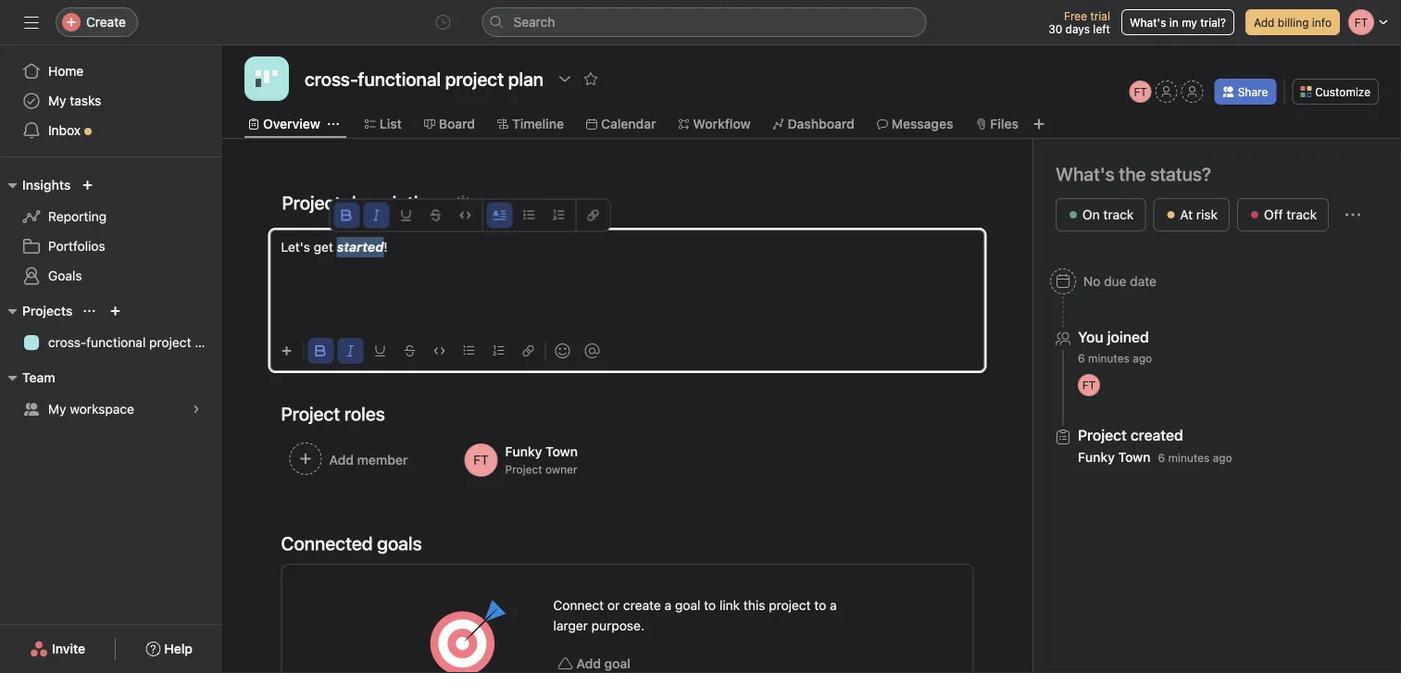 Task type: describe. For each thing, give the bounding box(es) containing it.
home link
[[11, 57, 211, 86]]

numbered list image
[[554, 210, 565, 221]]

new image
[[82, 180, 93, 191]]

functional
[[86, 335, 146, 350]]

invite
[[52, 642, 85, 657]]

at risk button
[[1154, 198, 1231, 232]]

project created funky town 6 minutes ago
[[1079, 427, 1233, 465]]

purpose.
[[592, 618, 645, 634]]

what's in my trial?
[[1130, 16, 1227, 29]]

0 horizontal spatial bold image
[[315, 346, 327, 357]]

off
[[1265, 207, 1284, 222]]

more actions image
[[1346, 208, 1361, 222]]

search
[[514, 14, 555, 30]]

timeline
[[512, 116, 564, 132]]

1 horizontal spatial underline image
[[401, 210, 412, 221]]

ago inside the 'you joined 6 minutes ago'
[[1133, 352, 1153, 365]]

project inside cross-functional project plan link
[[149, 335, 191, 350]]

tasks
[[70, 93, 101, 108]]

insert an object image
[[281, 346, 292, 357]]

examples
[[507, 196, 558, 209]]

create button
[[56, 7, 138, 37]]

insights
[[22, 177, 71, 193]]

overview link
[[248, 114, 320, 134]]

you joined 6 minutes ago
[[1079, 328, 1153, 365]]

0 horizontal spatial code image
[[434, 346, 445, 357]]

my tasks
[[48, 93, 101, 108]]

workflow link
[[679, 114, 751, 134]]

my
[[1182, 16, 1198, 29]]

at risk
[[1181, 207, 1218, 222]]

1 horizontal spatial code image
[[460, 210, 471, 221]]

my for my workspace
[[48, 402, 66, 417]]

hide sidebar image
[[24, 15, 39, 30]]

inbox link
[[11, 116, 211, 145]]

board image
[[256, 68, 278, 90]]

add goal
[[577, 656, 631, 672]]

track for on track
[[1104, 207, 1134, 222]]

trial
[[1091, 9, 1111, 22]]

billing
[[1278, 16, 1310, 29]]

calendar link
[[586, 114, 656, 134]]

tab actions image
[[328, 119, 339, 130]]

on
[[1083, 207, 1100, 222]]

add member
[[329, 453, 408, 468]]

2 to from the left
[[815, 598, 827, 613]]

off track button
[[1238, 198, 1330, 232]]

customize button
[[1293, 79, 1380, 105]]

share button
[[1215, 79, 1277, 105]]

or
[[608, 598, 620, 613]]

reporting
[[48, 209, 107, 224]]

projects element
[[0, 295, 222, 361]]

add goal button
[[554, 648, 635, 674]]

timeline link
[[498, 114, 564, 134]]

plan
[[195, 335, 220, 350]]

2 a from the left
[[830, 598, 837, 613]]

board
[[439, 116, 475, 132]]

info
[[1313, 16, 1332, 29]]

projects
[[22, 303, 73, 319]]

get
[[314, 240, 333, 255]]

what's the status?
[[1056, 163, 1212, 185]]

show examples button
[[448, 190, 566, 216]]

files
[[991, 116, 1019, 132]]

my workspace link
[[11, 395, 211, 424]]

link
[[720, 598, 740, 613]]

connect
[[554, 598, 604, 613]]

projects button
[[0, 300, 73, 322]]

strikethrough image
[[404, 346, 416, 357]]

add member button
[[281, 435, 449, 486]]

dashboard link
[[773, 114, 855, 134]]

messages
[[892, 116, 954, 132]]

global element
[[0, 45, 222, 157]]

left
[[1094, 22, 1111, 35]]

the status?
[[1120, 163, 1212, 185]]

on track button
[[1056, 198, 1146, 232]]

project roles
[[281, 403, 385, 425]]

reporting link
[[11, 202, 211, 232]]

what's for what's in my trial?
[[1130, 16, 1167, 29]]

free
[[1065, 9, 1088, 22]]

search list box
[[482, 7, 927, 37]]

add for add billing info
[[1255, 16, 1275, 29]]

minutes inside the 'you joined 6 minutes ago'
[[1089, 352, 1130, 365]]

emoji image
[[555, 344, 570, 359]]

invite button
[[18, 633, 97, 666]]

show
[[474, 196, 504, 209]]

in
[[1170, 16, 1179, 29]]

funky town project owner
[[505, 444, 578, 476]]

at
[[1181, 207, 1194, 222]]

strikethrough image
[[431, 210, 442, 221]]

my tasks link
[[11, 86, 211, 116]]

team
[[22, 370, 55, 385]]



Task type: locate. For each thing, give the bounding box(es) containing it.
dashboard
[[788, 116, 855, 132]]

new project or portfolio image
[[110, 306, 121, 317]]

0 vertical spatial add
[[1255, 16, 1275, 29]]

bold image left italics icon
[[315, 346, 327, 357]]

0 vertical spatial my
[[48, 93, 66, 108]]

0 horizontal spatial ago
[[1133, 352, 1153, 365]]

0 horizontal spatial bulleted list image
[[464, 346, 475, 357]]

bulleted list image for numbered list icon
[[524, 210, 535, 221]]

underline image left strikethrough image at the bottom
[[375, 346, 386, 357]]

Project description title text field
[[270, 183, 444, 222]]

add billing info
[[1255, 16, 1332, 29]]

free trial 30 days left
[[1049, 9, 1111, 35]]

1 horizontal spatial bold image
[[342, 210, 353, 221]]

show options image
[[558, 71, 573, 86]]

0 vertical spatial 6
[[1079, 352, 1086, 365]]

to
[[704, 598, 716, 613], [815, 598, 827, 613]]

ft
[[1135, 85, 1148, 98], [1083, 379, 1096, 392]]

minutes down you joined button
[[1089, 352, 1130, 365]]

create
[[624, 598, 661, 613]]

add inside 'add billing info' button
[[1255, 16, 1275, 29]]

bold image
[[342, 210, 353, 221], [315, 346, 327, 357]]

trial?
[[1201, 16, 1227, 29]]

cross-
[[48, 335, 86, 350]]

list
[[380, 116, 402, 132]]

my for my tasks
[[48, 93, 66, 108]]

project
[[149, 335, 191, 350], [769, 598, 811, 613]]

funky town
[[505, 444, 578, 460]]

add
[[1255, 16, 1275, 29], [577, 656, 601, 672]]

ft down the 'you joined 6 minutes ago'
[[1083, 379, 1096, 392]]

workspace
[[70, 402, 134, 417]]

1 vertical spatial code image
[[434, 346, 445, 357]]

0 horizontal spatial underline image
[[375, 346, 386, 357]]

0 vertical spatial project
[[149, 335, 191, 350]]

30
[[1049, 22, 1063, 35]]

0 vertical spatial underline image
[[401, 210, 412, 221]]

project right this
[[769, 598, 811, 613]]

code image right strikethrough icon at the left top of the page
[[460, 210, 471, 221]]

you
[[1079, 328, 1104, 346]]

goal
[[675, 598, 701, 613], [605, 656, 631, 672]]

1 horizontal spatial minutes
[[1169, 452, 1210, 465]]

1 horizontal spatial link image
[[588, 210, 599, 221]]

1 horizontal spatial add
[[1255, 16, 1275, 29]]

insights button
[[0, 174, 71, 196]]

to left link
[[704, 598, 716, 613]]

a
[[665, 598, 672, 613], [830, 598, 837, 613]]

code image
[[460, 210, 471, 221], [434, 346, 445, 357]]

help button
[[134, 633, 205, 666]]

minutes right town in the bottom of the page
[[1169, 452, 1210, 465]]

project left plan
[[149, 335, 191, 350]]

what's up on
[[1056, 163, 1115, 185]]

ago down joined
[[1133, 352, 1153, 365]]

1 horizontal spatial goal
[[675, 598, 701, 613]]

track
[[1104, 207, 1134, 222], [1287, 207, 1318, 222]]

6 inside project created funky town 6 minutes ago
[[1159, 452, 1166, 465]]

my inside 'teams' element
[[48, 402, 66, 417]]

track right on
[[1104, 207, 1134, 222]]

add billing info button
[[1246, 9, 1341, 35]]

italics image
[[345, 346, 356, 357]]

ft inside button
[[1135, 85, 1148, 98]]

what's in my trial? button
[[1122, 9, 1235, 35]]

1 vertical spatial bold image
[[315, 346, 327, 357]]

0 horizontal spatial ft
[[1083, 379, 1096, 392]]

1 horizontal spatial to
[[815, 598, 827, 613]]

project inside connect or create a goal to link this project to a larger purpose.
[[769, 598, 811, 613]]

1 vertical spatial ft
[[1083, 379, 1096, 392]]

workflow
[[693, 116, 751, 132]]

goal inside button
[[605, 656, 631, 672]]

calendar
[[601, 116, 656, 132]]

paragraph image
[[493, 208, 507, 223]]

connected goals
[[281, 533, 422, 555]]

1 vertical spatial what's
[[1056, 163, 1115, 185]]

this
[[744, 598, 766, 613]]

show examples
[[474, 196, 558, 209]]

2 my from the top
[[48, 402, 66, 417]]

0 vertical spatial minutes
[[1089, 352, 1130, 365]]

my workspace
[[48, 402, 134, 417]]

1 vertical spatial project
[[769, 598, 811, 613]]

funky town link
[[1079, 450, 1151, 465]]

what's inside button
[[1130, 16, 1167, 29]]

goal down the purpose.
[[605, 656, 631, 672]]

0 horizontal spatial 6
[[1079, 352, 1086, 365]]

0 vertical spatial what's
[[1130, 16, 1167, 29]]

insights element
[[0, 169, 222, 295]]

let's get started !
[[281, 240, 388, 255]]

inbox
[[48, 123, 81, 138]]

search button
[[482, 7, 927, 37]]

1 vertical spatial ago
[[1213, 452, 1233, 465]]

ago
[[1133, 352, 1153, 365], [1213, 452, 1233, 465]]

my left tasks at the top left of page
[[48, 93, 66, 108]]

add down larger
[[577, 656, 601, 672]]

to right this
[[815, 598, 827, 613]]

0 horizontal spatial track
[[1104, 207, 1134, 222]]

share
[[1239, 85, 1269, 98]]

1 vertical spatial 6
[[1159, 452, 1166, 465]]

1 horizontal spatial track
[[1287, 207, 1318, 222]]

my inside global element
[[48, 93, 66, 108]]

1 vertical spatial link image
[[523, 346, 534, 357]]

my down team
[[48, 402, 66, 417]]

days
[[1066, 22, 1091, 35]]

team button
[[0, 367, 55, 389]]

a right this
[[830, 598, 837, 613]]

bulleted list image down the examples
[[524, 210, 535, 221]]

0 vertical spatial link image
[[588, 210, 599, 221]]

link image
[[588, 210, 599, 221], [523, 346, 534, 357]]

help
[[164, 642, 193, 657]]

1 vertical spatial minutes
[[1169, 452, 1210, 465]]

1 vertical spatial goal
[[605, 656, 631, 672]]

1 vertical spatial add
[[577, 656, 601, 672]]

list link
[[365, 114, 402, 134]]

goal left link
[[675, 598, 701, 613]]

6 right town in the bottom of the page
[[1159, 452, 1166, 465]]

1 vertical spatial bulleted list image
[[464, 346, 475, 357]]

add to starred image
[[584, 71, 599, 86]]

cross-functional project plan
[[48, 335, 220, 350]]

bulleted list image left numbered list image
[[464, 346, 475, 357]]

goal inside connect or create a goal to link this project to a larger purpose.
[[675, 598, 701, 613]]

let's
[[281, 240, 310, 255]]

1 horizontal spatial what's
[[1130, 16, 1167, 29]]

add inside add goal button
[[577, 656, 601, 672]]

link image right numbered list icon
[[588, 210, 599, 221]]

portfolios
[[48, 239, 105, 254]]

larger
[[554, 618, 588, 634]]

add for add goal
[[577, 656, 601, 672]]

0 vertical spatial bulleted list image
[[524, 210, 535, 221]]

2 track from the left
[[1287, 207, 1318, 222]]

town
[[1119, 450, 1151, 465]]

at mention image
[[585, 344, 600, 359]]

underline image right italics image
[[401, 210, 412, 221]]

1 horizontal spatial project
[[769, 598, 811, 613]]

teams element
[[0, 361, 222, 428]]

0 vertical spatial ago
[[1133, 352, 1153, 365]]

add left billing in the right top of the page
[[1255, 16, 1275, 29]]

portfolios link
[[11, 232, 211, 261]]

1 track from the left
[[1104, 207, 1134, 222]]

my
[[48, 93, 66, 108], [48, 402, 66, 417]]

1 vertical spatial my
[[48, 402, 66, 417]]

ft button
[[1130, 81, 1152, 103]]

1 horizontal spatial ft
[[1135, 85, 1148, 98]]

joined
[[1108, 328, 1150, 346]]

6
[[1079, 352, 1086, 365], [1159, 452, 1166, 465]]

no due date
[[1084, 274, 1157, 289]]

code image right strikethrough image at the bottom
[[434, 346, 445, 357]]

1 horizontal spatial ago
[[1213, 452, 1233, 465]]

history image
[[436, 15, 451, 30]]

overview
[[263, 116, 320, 132]]

ago inside project created funky town 6 minutes ago
[[1213, 452, 1233, 465]]

project
[[505, 463, 543, 476]]

files link
[[976, 114, 1019, 134]]

ago right town in the bottom of the page
[[1213, 452, 1233, 465]]

6 inside the 'you joined 6 minutes ago'
[[1079, 352, 1086, 365]]

track right off
[[1287, 207, 1318, 222]]

0 vertical spatial goal
[[675, 598, 701, 613]]

1 a from the left
[[665, 598, 672, 613]]

track for off track
[[1287, 207, 1318, 222]]

cross-functional project plan link
[[11, 328, 220, 358]]

0 vertical spatial code image
[[460, 210, 471, 221]]

0 horizontal spatial project
[[149, 335, 191, 350]]

1 vertical spatial underline image
[[375, 346, 386, 357]]

what's
[[1130, 16, 1167, 29], [1056, 163, 1115, 185]]

off track
[[1265, 207, 1318, 222]]

minutes inside project created funky town 6 minutes ago
[[1169, 452, 1210, 465]]

1 to from the left
[[704, 598, 716, 613]]

bulleted list image for numbered list image
[[464, 346, 475, 357]]

0 horizontal spatial add
[[577, 656, 601, 672]]

no due date button
[[1042, 265, 1166, 298]]

0 horizontal spatial link image
[[523, 346, 534, 357]]

owner
[[546, 463, 578, 476]]

None text field
[[300, 62, 549, 95]]

date
[[1131, 274, 1157, 289]]

bold image left italics image
[[342, 210, 353, 221]]

add tab image
[[1032, 117, 1047, 132]]

1 horizontal spatial 6
[[1159, 452, 1166, 465]]

goals link
[[11, 261, 211, 291]]

show options, current sort, top image
[[84, 306, 95, 317]]

0 horizontal spatial goal
[[605, 656, 631, 672]]

0 horizontal spatial to
[[704, 598, 716, 613]]

goals
[[48, 268, 82, 284]]

!
[[384, 240, 388, 255]]

connect or create a goal to link this project to a larger purpose.
[[554, 598, 837, 634]]

due
[[1105, 274, 1127, 289]]

what's left the in
[[1130, 16, 1167, 29]]

what's for what's the status?
[[1056, 163, 1115, 185]]

1 horizontal spatial a
[[830, 598, 837, 613]]

a right create
[[665, 598, 672, 613]]

project created
[[1079, 427, 1184, 444]]

0 horizontal spatial minutes
[[1089, 352, 1130, 365]]

1 my from the top
[[48, 93, 66, 108]]

see details, my workspace image
[[191, 404, 202, 415]]

6 down you
[[1079, 352, 1086, 365]]

bulleted list image
[[524, 210, 535, 221], [464, 346, 475, 357]]

0 horizontal spatial what's
[[1056, 163, 1115, 185]]

italics image
[[371, 210, 382, 221]]

you joined button
[[1079, 328, 1153, 347]]

on track
[[1083, 207, 1134, 222]]

0 vertical spatial ft
[[1135, 85, 1148, 98]]

toolbar
[[274, 330, 985, 364]]

started
[[337, 240, 384, 255]]

underline image
[[401, 210, 412, 221], [375, 346, 386, 357]]

no
[[1084, 274, 1101, 289]]

0 vertical spatial bold image
[[342, 210, 353, 221]]

1 horizontal spatial bulleted list image
[[524, 210, 535, 221]]

create
[[86, 14, 126, 30]]

0 horizontal spatial a
[[665, 598, 672, 613]]

link image right numbered list image
[[523, 346, 534, 357]]

ft down what's in my trial?
[[1135, 85, 1148, 98]]

funky
[[1079, 450, 1116, 465]]

numbered list image
[[493, 346, 505, 357]]



Task type: vqa. For each thing, say whether or not it's contained in the screenshot.
Are to the right
no



